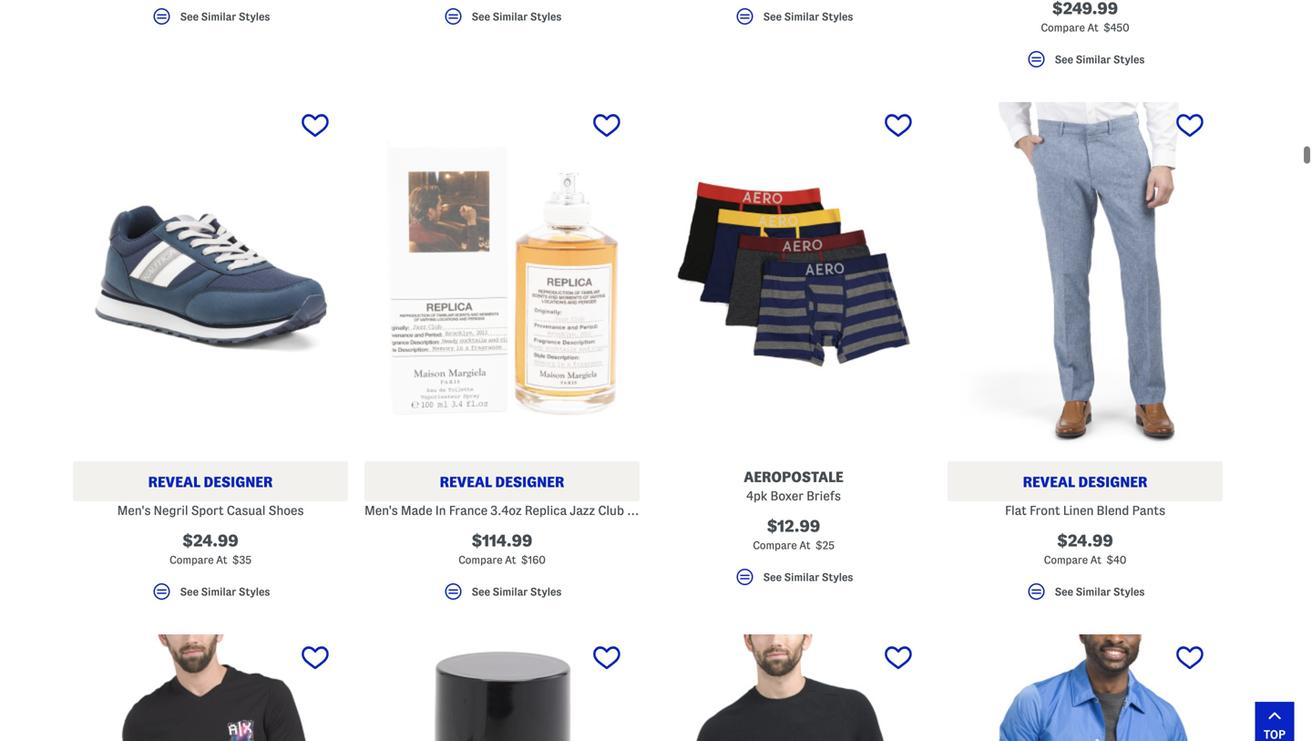 Task type: locate. For each thing, give the bounding box(es) containing it.
4pk boxer briefs image
[[656, 102, 932, 447]]

see inside aeropostale 4pk boxer briefs $12.99 compare at              $25 element
[[764, 571, 782, 583]]

$24.99
[[183, 532, 239, 550], [1058, 532, 1114, 550]]

$24.99 for linen
[[1058, 532, 1114, 550]]

reveal designer up the men's negril sport casual shoes
[[148, 474, 273, 490]]

see inside reveal designer men's made in france 3.4oz replica jazz club eau de toilette $114.99 compare at              $160 element
[[472, 586, 490, 597]]

reveal for sport
[[148, 474, 201, 490]]

3 reveal designer from the left
[[1023, 474, 1148, 490]]

1 horizontal spatial $24.99
[[1058, 532, 1114, 550]]

designer up "men's made in france 3.4oz replica jazz club eau de toilette"
[[495, 474, 565, 490]]

0 horizontal spatial men's
[[117, 504, 151, 518]]

see inside the reveal designer men's negril sport casual shoes $24.99 compare at              $35 'element'
[[180, 586, 199, 597]]

compare inside $114.99 compare at              $160
[[459, 554, 503, 566]]

2 reveal from the left
[[440, 474, 492, 490]]

$12.99
[[767, 517, 821, 535]]

0 horizontal spatial reveal designer
[[148, 474, 273, 490]]

compare left $40
[[1044, 554, 1088, 566]]

$24.99 inside $24.99 compare at              $35
[[183, 532, 239, 550]]

men's negril sport casual shoes image
[[73, 102, 348, 447]]

men's for $114.99
[[365, 504, 398, 518]]

styles
[[239, 11, 270, 22], [530, 11, 562, 22], [822, 11, 854, 22], [1114, 54, 1145, 65], [822, 571, 854, 583], [239, 586, 270, 597], [530, 586, 562, 597], [1114, 586, 1145, 597]]

men's inside 'element'
[[117, 504, 151, 518]]

linen
[[1064, 504, 1094, 518]]

see similar styles inside reveal designer men's made in france 3.4oz replica jazz club eau de toilette $114.99 compare at              $160 element
[[472, 586, 562, 597]]

3 designer from the left
[[1079, 474, 1148, 490]]

sport
[[191, 504, 224, 518]]

1 horizontal spatial reveal designer
[[440, 474, 565, 490]]

1 $24.99 from the left
[[183, 532, 239, 550]]

see inside $249.99 compare at              $450 element
[[1055, 54, 1074, 65]]

reveal designer inside reveal designer flat front linen blend pants $24.99 compare at              $40 element
[[1023, 474, 1148, 490]]

styles inside aeropostale 4pk boxer briefs $12.99 compare at              $25 element
[[822, 571, 854, 583]]

reveal designer men's made in france 3.4oz replica jazz club eau de toilette $114.99 compare at              $160 element
[[365, 102, 713, 611]]

designer inside 'element'
[[204, 474, 273, 490]]

compare inside $12.99 compare at              $25
[[753, 540, 797, 551]]

reveal for linen
[[1023, 474, 1076, 490]]

similar inside reveal designer men's made in france 3.4oz replica jazz club eau de toilette $114.99 compare at              $160 element
[[493, 586, 528, 597]]

reveal designer for france
[[440, 474, 565, 490]]

compare
[[1041, 22, 1085, 33], [753, 540, 797, 551], [170, 554, 214, 566], [459, 554, 503, 566], [1044, 554, 1088, 566]]

see similar styles inside $249.99 compare at              $450 element
[[1055, 54, 1145, 65]]

compare down $114.99
[[459, 554, 503, 566]]

flat front linen blend pants
[[1005, 504, 1166, 518]]

reveal up negril
[[148, 474, 201, 490]]

designer
[[204, 474, 273, 490], [495, 474, 565, 490], [1079, 474, 1148, 490]]

1 reveal designer from the left
[[148, 474, 273, 490]]

aeropostale 4pk boxer briefs
[[744, 469, 844, 503]]

1 reveal from the left
[[148, 474, 201, 490]]

2 horizontal spatial designer
[[1079, 474, 1148, 490]]

see similar styles
[[180, 11, 270, 22], [472, 11, 562, 22], [764, 11, 854, 22], [1055, 54, 1145, 65], [764, 571, 854, 583], [180, 586, 270, 597], [472, 586, 562, 597], [1055, 586, 1145, 597]]

reveal designer inside reveal designer men's made in france 3.4oz replica jazz club eau de toilette $114.99 compare at              $160 element
[[440, 474, 565, 490]]

men's negril sport casual shoes
[[117, 504, 304, 518]]

designer up blend
[[1079, 474, 1148, 490]]

styles inside $249.99 compare at              $450 element
[[1114, 54, 1145, 65]]

$24.99 compare at              $40
[[1044, 532, 1127, 566]]

$249.99 compare at              $450 element
[[948, 0, 1223, 79]]

$35
[[232, 554, 252, 566]]

aeropostale 4pk boxer briefs $12.99 compare at              $25 element
[[656, 102, 932, 596]]

0 horizontal spatial $24.99
[[183, 532, 239, 550]]

compare down $12.99
[[753, 540, 797, 551]]

2 $24.99 from the left
[[1058, 532, 1114, 550]]

$24.99 down flat front linen blend pants
[[1058, 532, 1114, 550]]

pants
[[1133, 504, 1166, 518]]

reveal up front
[[1023, 474, 1076, 490]]

1 horizontal spatial reveal
[[440, 474, 492, 490]]

flat
[[1005, 504, 1027, 518]]

reveal up the france
[[440, 474, 492, 490]]

men's left made
[[365, 504, 398, 518]]

$160
[[521, 554, 546, 566]]

0 horizontal spatial designer
[[204, 474, 273, 490]]

see similar styles button
[[73, 6, 348, 36], [365, 6, 640, 36], [656, 6, 932, 36], [948, 49, 1223, 79], [656, 566, 932, 596], [73, 581, 348, 611], [365, 581, 640, 611], [948, 581, 1223, 611]]

reveal designer inside the reveal designer men's negril sport casual shoes $24.99 compare at              $35 'element'
[[148, 474, 273, 490]]

$40
[[1107, 554, 1127, 566]]

reveal designer up flat front linen blend pants
[[1023, 474, 1148, 490]]

see similar styles inside reveal designer flat front linen blend pants $24.99 compare at              $40 element
[[1055, 586, 1145, 597]]

designer for shoes
[[204, 474, 273, 490]]

men's
[[117, 504, 151, 518], [365, 504, 398, 518]]

compare for flat front linen blend pants
[[1044, 554, 1088, 566]]

$24.99 compare at              $35
[[170, 532, 252, 566]]

boxer
[[771, 489, 804, 503]]

1 designer from the left
[[204, 474, 273, 490]]

compare inside $24.99 compare at              $40
[[1044, 554, 1088, 566]]

reveal designer flat front linen blend pants $24.99 compare at              $40 element
[[948, 102, 1223, 611]]

$24.99 inside $24.99 compare at              $40
[[1058, 532, 1114, 550]]

reveal inside 'element'
[[148, 474, 201, 490]]

1 men's from the left
[[117, 504, 151, 518]]

jazz
[[570, 504, 595, 518]]

similar
[[201, 11, 236, 22], [493, 11, 528, 22], [785, 11, 820, 22], [1076, 54, 1111, 65], [785, 571, 820, 583], [201, 586, 236, 597], [493, 586, 528, 597], [1076, 586, 1111, 597]]

1 horizontal spatial men's
[[365, 504, 398, 518]]

2 men's from the left
[[365, 504, 398, 518]]

in
[[436, 504, 446, 518]]

casual
[[227, 504, 266, 518]]

reveal for in
[[440, 474, 492, 490]]

2 horizontal spatial reveal designer
[[1023, 474, 1148, 490]]

compare left $450 at the right
[[1041, 22, 1085, 33]]

reveal designer up 3.4oz
[[440, 474, 565, 490]]

see similar styles button inside reveal designer men's made in france 3.4oz replica jazz club eau de toilette $114.99 compare at              $160 element
[[365, 581, 640, 611]]

compare inside $24.99 compare at              $35
[[170, 554, 214, 566]]

see similar styles inside the reveal designer men's negril sport casual shoes $24.99 compare at              $35 'element'
[[180, 586, 270, 597]]

men's made in france 3.4oz replica jazz club eau de toilette image
[[365, 102, 640, 447]]

briefs
[[807, 489, 841, 503]]

3 reveal from the left
[[1023, 474, 1076, 490]]

styles inside the reveal designer men's negril sport casual shoes $24.99 compare at              $35 'element'
[[239, 586, 270, 597]]

0 horizontal spatial reveal
[[148, 474, 201, 490]]

2 horizontal spatial reveal
[[1023, 474, 1076, 490]]

cashmere crew neck sweater image
[[656, 635, 932, 741]]

1 horizontal spatial designer
[[495, 474, 565, 490]]

$450
[[1104, 22, 1130, 33]]

reveal designer
[[148, 474, 273, 490], [440, 474, 565, 490], [1023, 474, 1148, 490]]

men's left negril
[[117, 504, 151, 518]]

shoes
[[269, 504, 304, 518]]

reveal
[[148, 474, 201, 490], [440, 474, 492, 490], [1023, 474, 1076, 490]]

reveal designer for blend
[[1023, 474, 1148, 490]]

compare left $35
[[170, 554, 214, 566]]

$24.99 down the men's negril sport casual shoes
[[183, 532, 239, 550]]

designer up casual
[[204, 474, 273, 490]]

club
[[598, 504, 624, 518]]

2 designer from the left
[[495, 474, 565, 490]]

styles inside reveal designer men's made in france 3.4oz replica jazz club eau de toilette $114.99 compare at              $160 element
[[530, 586, 562, 597]]

see
[[180, 11, 199, 22], [472, 11, 490, 22], [764, 11, 782, 22], [1055, 54, 1074, 65], [764, 571, 782, 583], [180, 586, 199, 597], [472, 586, 490, 597], [1055, 586, 1074, 597]]

2 reveal designer from the left
[[440, 474, 565, 490]]



Task type: vqa. For each thing, say whether or not it's contained in the screenshot.
$20
no



Task type: describe. For each thing, give the bounding box(es) containing it.
classic coaches jacket image
[[948, 635, 1223, 741]]

de
[[651, 504, 666, 518]]

$25
[[816, 540, 835, 551]]

see inside reveal designer flat front linen blend pants $24.99 compare at              $40 element
[[1055, 586, 1074, 597]]

$114.99 compare at              $160
[[459, 532, 546, 566]]

made
[[401, 504, 433, 518]]

$12.99 compare at              $25
[[753, 517, 835, 551]]

$24.99 for sport
[[183, 532, 239, 550]]

similar inside the reveal designer men's negril sport casual shoes $24.99 compare at              $35 'element'
[[201, 586, 236, 597]]

4pk
[[747, 489, 768, 503]]

similar inside $249.99 compare at              $450 element
[[1076, 54, 1111, 65]]

men's made in france 3.4oz replica jazz club eau de toilette
[[365, 504, 713, 518]]

designer for pants
[[1079, 474, 1148, 490]]

2.4oz deodorant image
[[365, 635, 640, 741]]

$114.99
[[472, 532, 533, 550]]

men's for $24.99
[[117, 504, 151, 518]]

reveal designer for casual
[[148, 474, 273, 490]]

eau
[[627, 504, 648, 518]]

see similar styles inside aeropostale 4pk boxer briefs $12.99 compare at              $25 element
[[764, 571, 854, 583]]

france
[[449, 504, 488, 518]]

designer for 3.4oz
[[495, 474, 565, 490]]

styles inside reveal designer flat front linen blend pants $24.99 compare at              $40 element
[[1114, 586, 1145, 597]]

compare for men's negril sport casual shoes
[[170, 554, 214, 566]]

reveal designer men's negril sport casual shoes $24.99 compare at              $35 element
[[73, 102, 348, 611]]

front
[[1030, 504, 1061, 518]]

similar inside reveal designer flat front linen blend pants $24.99 compare at              $40 element
[[1076, 586, 1111, 597]]

similar inside aeropostale 4pk boxer briefs $12.99 compare at              $25 element
[[785, 571, 820, 583]]

3.4oz
[[491, 504, 522, 518]]

negril
[[154, 504, 188, 518]]

blend
[[1097, 504, 1130, 518]]

flat front linen blend pants image
[[948, 102, 1223, 447]]

toilette
[[669, 504, 713, 518]]

compare for men's made in france 3.4oz replica jazz club eau de toilette
[[459, 554, 503, 566]]

logo tee image
[[73, 635, 348, 741]]

compare at              $450 link
[[948, 0, 1223, 38]]

replica
[[525, 504, 567, 518]]

aeropostale
[[744, 469, 844, 485]]

compare at              $450
[[1041, 22, 1130, 33]]



